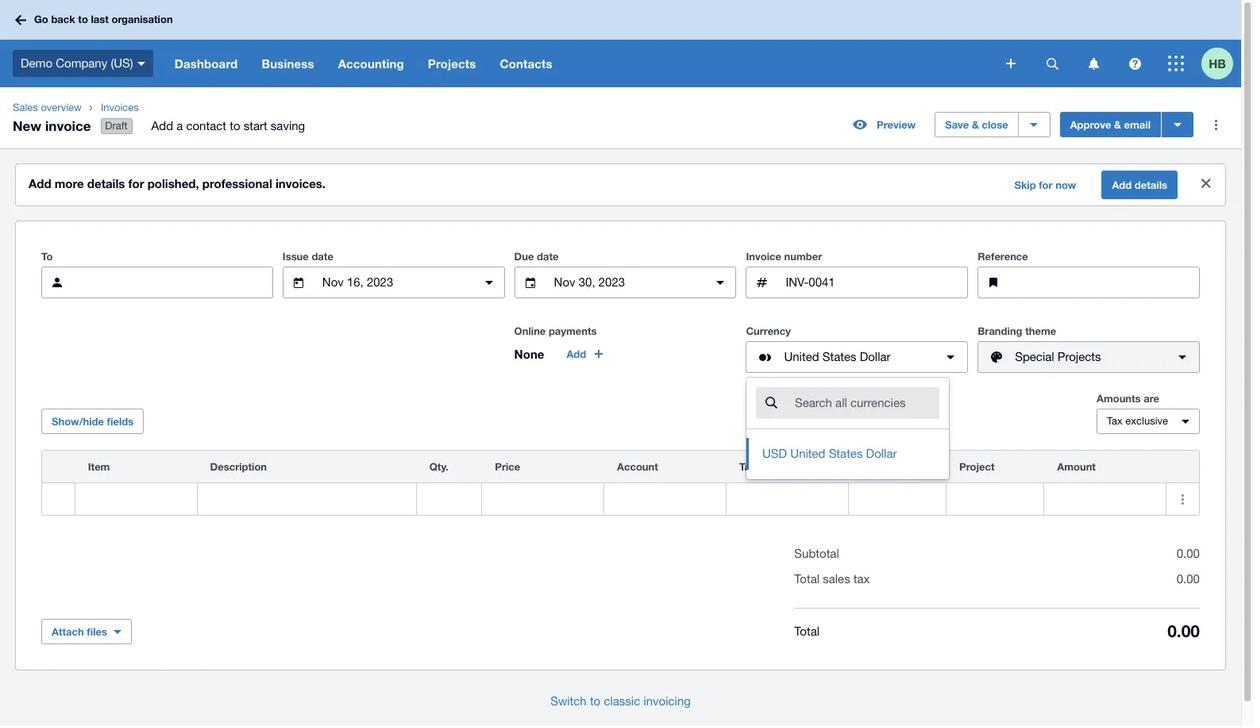 Task type: vqa. For each thing, say whether or not it's contained in the screenshot.
the leftmost the Business popup button
no



Task type: locate. For each thing, give the bounding box(es) containing it.
0 vertical spatial states
[[823, 350, 857, 364]]

to left start
[[230, 119, 240, 133]]

invoice
[[45, 117, 91, 134]]

0.00 for total sales tax
[[1177, 573, 1200, 586]]

1 horizontal spatial &
[[1115, 118, 1122, 131]]

sales
[[823, 573, 850, 586]]

1 more date options image from the left
[[473, 267, 505, 299]]

to inside "link"
[[78, 13, 88, 26]]

1 vertical spatial total
[[795, 625, 820, 638]]

navigation containing dashboard
[[163, 40, 995, 87]]

svg image inside demo company (us) popup button
[[137, 62, 145, 66]]

business
[[262, 56, 314, 71]]

more line item options image
[[1167, 484, 1199, 516]]

navigation
[[163, 40, 995, 87]]

total down subtotal
[[795, 573, 820, 586]]

accounting button
[[326, 40, 416, 87]]

add right the now
[[1112, 179, 1132, 192]]

1 vertical spatial 0.00
[[1177, 573, 1200, 586]]

dollar inside group
[[866, 447, 897, 461]]

2 date from the left
[[537, 250, 559, 263]]

online
[[514, 325, 546, 338]]

Amount field
[[1045, 485, 1166, 515]]

tax inside "tax exclusive" popup button
[[1107, 416, 1123, 427]]

None field
[[746, 377, 950, 481], [75, 484, 197, 516], [75, 484, 197, 516]]

Description text field
[[197, 485, 416, 515]]

classic
[[604, 695, 640, 709]]

1 vertical spatial dollar
[[866, 447, 897, 461]]

& right save
[[972, 118, 979, 131]]

exclusive
[[1126, 416, 1169, 427]]

group
[[747, 378, 949, 480]]

contact element
[[41, 267, 273, 299]]

details
[[87, 176, 125, 191], [1135, 179, 1168, 192]]

more date options image
[[473, 267, 505, 299], [705, 267, 737, 299]]

1 horizontal spatial details
[[1135, 179, 1168, 192]]

tax left rate at bottom right
[[739, 461, 756, 474]]

Issue date text field
[[321, 268, 467, 298]]

contacts
[[500, 56, 553, 71]]

0 horizontal spatial for
[[128, 176, 144, 191]]

1 vertical spatial to
[[230, 119, 240, 133]]

1 horizontal spatial date
[[537, 250, 559, 263]]

accounting
[[338, 56, 404, 71]]

1 horizontal spatial projects
[[1058, 350, 1101, 364]]

united states dollar button
[[746, 342, 968, 373]]

0.00 for subtotal
[[1177, 547, 1200, 561]]

0 horizontal spatial projects
[[428, 56, 476, 71]]

add details
[[1112, 179, 1168, 192]]

1 vertical spatial tax
[[739, 461, 756, 474]]

0 horizontal spatial tax
[[739, 461, 756, 474]]

0 vertical spatial tax
[[1107, 416, 1123, 427]]

details left close image
[[1135, 179, 1168, 192]]

to
[[78, 13, 88, 26], [230, 119, 240, 133], [590, 695, 601, 709]]

payments
[[549, 325, 597, 338]]

banner
[[0, 0, 1242, 87]]

tax inside invoice line item list element
[[739, 461, 756, 474]]

files
[[87, 626, 107, 639]]

online payments
[[514, 325, 597, 338]]

0 horizontal spatial more date options image
[[473, 267, 505, 299]]

switch to classic invoicing
[[551, 695, 691, 709]]

add
[[151, 119, 173, 133], [29, 176, 51, 191], [1112, 179, 1132, 192], [567, 348, 586, 361]]

tax down amounts at the right
[[1107, 416, 1123, 427]]

1 horizontal spatial tax
[[1107, 416, 1123, 427]]

total down total sales tax
[[795, 625, 820, 638]]

2 total from the top
[[795, 625, 820, 638]]

tax exclusive button
[[1097, 409, 1200, 435]]

sales overview
[[13, 102, 82, 114]]

for inside button
[[1039, 179, 1053, 192]]

group containing usd
[[747, 378, 949, 480]]

Reference text field
[[1016, 268, 1199, 298]]

0 vertical spatial united
[[784, 350, 819, 364]]

for
[[128, 176, 144, 191], [1039, 179, 1053, 192]]

states
[[823, 350, 857, 364], [829, 447, 863, 461]]

1 date from the left
[[312, 250, 334, 263]]

1 total from the top
[[795, 573, 820, 586]]

states inside group
[[829, 447, 863, 461]]

total
[[795, 573, 820, 586], [795, 625, 820, 638]]

2 more date options image from the left
[[705, 267, 737, 299]]

0 horizontal spatial details
[[87, 176, 125, 191]]

dollar inside popup button
[[860, 350, 891, 364]]

0 vertical spatial to
[[78, 13, 88, 26]]

projects left the contacts
[[428, 56, 476, 71]]

1 vertical spatial united
[[791, 447, 826, 461]]

show/hide fields
[[52, 416, 134, 428]]

special projects button
[[978, 342, 1200, 373]]

more
[[55, 176, 84, 191]]

united down currency
[[784, 350, 819, 364]]

to right the switch
[[590, 695, 601, 709]]

1 horizontal spatial more date options image
[[705, 267, 737, 299]]

date right due
[[537, 250, 559, 263]]

add more details for polished, professional invoices. status
[[16, 165, 1226, 206]]

0 vertical spatial dollar
[[860, 350, 891, 364]]

dollar up search all currencies text field
[[860, 350, 891, 364]]

1 vertical spatial states
[[829, 447, 863, 461]]

theme
[[1026, 325, 1057, 338]]

1 vertical spatial projects
[[1058, 350, 1101, 364]]

back
[[51, 13, 75, 26]]

attach
[[52, 626, 84, 639]]

special
[[1015, 350, 1055, 364]]

date right issue
[[312, 250, 334, 263]]

&
[[972, 118, 979, 131], [1115, 118, 1122, 131]]

for left the now
[[1039, 179, 1053, 192]]

states down search all currencies text field
[[829, 447, 863, 461]]

invoice line item list element
[[41, 450, 1200, 516]]

2 horizontal spatial to
[[590, 695, 601, 709]]

close image
[[1191, 168, 1223, 199]]

add for add more details for polished, professional invoices.
[[29, 176, 51, 191]]

overview
[[41, 102, 82, 114]]

none field containing usd
[[746, 377, 950, 481]]

2 & from the left
[[1115, 118, 1122, 131]]

save & close button
[[935, 112, 1019, 138]]

Quantity field
[[417, 485, 482, 515]]

demo company (us) button
[[0, 40, 163, 87]]

to
[[41, 250, 53, 263]]

united
[[784, 350, 819, 364], [791, 447, 826, 461]]

for left polished,
[[128, 176, 144, 191]]

fields
[[107, 416, 134, 428]]

united right usd
[[791, 447, 826, 461]]

details inside button
[[1135, 179, 1168, 192]]

add down payments
[[567, 348, 586, 361]]

1 & from the left
[[972, 118, 979, 131]]

dollar
[[860, 350, 891, 364], [866, 447, 897, 461]]

tax rate
[[739, 461, 779, 474]]

company
[[56, 56, 107, 70]]

sales
[[13, 102, 38, 114]]

tax for tax rate
[[739, 461, 756, 474]]

svg image
[[1168, 56, 1184, 71], [1047, 58, 1058, 70], [1089, 58, 1099, 70], [1129, 58, 1141, 70], [1006, 59, 1016, 68], [137, 62, 145, 66]]

dollar down search all currencies text field
[[866, 447, 897, 461]]

Search all currencies text field
[[794, 389, 940, 419]]

tax for tax exclusive
[[1107, 416, 1123, 427]]

united states dollar
[[784, 350, 891, 364]]

to left last
[[78, 13, 88, 26]]

2 vertical spatial to
[[590, 695, 601, 709]]

1 horizontal spatial for
[[1039, 179, 1053, 192]]

states up search all currencies text field
[[823, 350, 857, 364]]

saving
[[271, 119, 305, 133]]

0 horizontal spatial date
[[312, 250, 334, 263]]

add left a
[[151, 119, 173, 133]]

details right more at the top left
[[87, 176, 125, 191]]

hb button
[[1202, 40, 1242, 87]]

add left more at the top left
[[29, 176, 51, 191]]

skip for now button
[[1005, 172, 1086, 198]]

tax
[[1107, 416, 1123, 427], [739, 461, 756, 474]]

organisation
[[112, 13, 173, 26]]

0 vertical spatial projects
[[428, 56, 476, 71]]

0 vertical spatial total
[[795, 573, 820, 586]]

attach files button
[[41, 620, 132, 645]]

currency
[[746, 325, 791, 338]]

to inside "button"
[[590, 695, 601, 709]]

amounts
[[1097, 393, 1141, 405]]

show/hide fields button
[[41, 409, 144, 435]]

Invoice number text field
[[784, 268, 968, 298]]

0.00
[[1177, 547, 1200, 561], [1177, 573, 1200, 586], [1168, 622, 1200, 642]]

0 vertical spatial 0.00
[[1177, 547, 1200, 561]]

& left email
[[1115, 118, 1122, 131]]

0 horizontal spatial &
[[972, 118, 979, 131]]

0 horizontal spatial to
[[78, 13, 88, 26]]

more invoice options image
[[1200, 109, 1232, 141]]

reference
[[978, 250, 1029, 263]]

dashboard
[[175, 56, 238, 71]]

projects right special
[[1058, 350, 1101, 364]]

demo company (us)
[[21, 56, 133, 70]]

invoice number element
[[746, 267, 968, 299]]

skip for now
[[1015, 179, 1077, 192]]



Task type: describe. For each thing, give the bounding box(es) containing it.
new invoice
[[13, 117, 91, 134]]

preview button
[[844, 112, 926, 138]]

dashboard link
[[163, 40, 250, 87]]

invoice
[[746, 250, 782, 263]]

contact
[[186, 119, 226, 133]]

amount
[[1058, 461, 1096, 474]]

are
[[1144, 393, 1160, 405]]

new
[[13, 117, 41, 134]]

a
[[176, 119, 183, 133]]

subtotal
[[795, 547, 839, 561]]

contacts button
[[488, 40, 565, 87]]

states inside popup button
[[823, 350, 857, 364]]

issue
[[283, 250, 309, 263]]

region
[[862, 461, 896, 474]]

start
[[244, 119, 267, 133]]

add for add details
[[1112, 179, 1132, 192]]

demo
[[21, 56, 52, 70]]

projects inside popup button
[[1058, 350, 1101, 364]]

(us)
[[111, 56, 133, 70]]

item
[[88, 461, 110, 474]]

add more details for polished, professional invoices.
[[29, 176, 326, 191]]

switch to classic invoicing button
[[538, 686, 704, 718]]

invoicing
[[644, 695, 691, 709]]

banner containing hb
[[0, 0, 1242, 87]]

polished,
[[147, 176, 199, 191]]

due date
[[514, 250, 559, 263]]

none field search all currencies
[[746, 377, 950, 481]]

approve & email button
[[1060, 112, 1161, 138]]

sales overview link
[[6, 100, 88, 116]]

date for issue date
[[312, 250, 334, 263]]

invoices link
[[94, 100, 318, 116]]

attach files
[[52, 626, 107, 639]]

rate
[[759, 461, 779, 474]]

preview
[[877, 118, 916, 131]]

add details button
[[1102, 171, 1178, 199]]

business button
[[250, 40, 326, 87]]

more date options image for issue date
[[473, 267, 505, 299]]

Due date text field
[[553, 268, 699, 298]]

& for email
[[1115, 118, 1122, 131]]

now
[[1056, 179, 1077, 192]]

tax
[[854, 573, 870, 586]]

projects inside dropdown button
[[428, 56, 476, 71]]

number
[[784, 250, 822, 263]]

2 vertical spatial 0.00
[[1168, 622, 1200, 642]]

To text field
[[79, 268, 272, 298]]

invoices
[[101, 102, 139, 114]]

issue date
[[283, 250, 334, 263]]

draft
[[105, 120, 128, 132]]

total for total
[[795, 625, 820, 638]]

& for close
[[972, 118, 979, 131]]

usd united states dollar
[[763, 447, 897, 461]]

due
[[514, 250, 534, 263]]

email
[[1124, 118, 1151, 131]]

total for total sales tax
[[795, 573, 820, 586]]

special projects
[[1015, 350, 1101, 364]]

switch
[[551, 695, 587, 709]]

description
[[210, 461, 267, 474]]

close
[[982, 118, 1009, 131]]

tax exclusive
[[1107, 416, 1169, 427]]

invoices.
[[276, 176, 326, 191]]

branding theme
[[978, 325, 1057, 338]]

last
[[91, 13, 109, 26]]

add button
[[557, 342, 615, 367]]

save
[[945, 118, 969, 131]]

svg image
[[15, 15, 26, 25]]

invoice number
[[746, 250, 822, 263]]

go back to last organisation
[[34, 13, 173, 26]]

professional
[[202, 176, 272, 191]]

hb
[[1209, 56, 1226, 70]]

approve & email
[[1071, 118, 1151, 131]]

add for add a contact to start saving
[[151, 119, 173, 133]]

project
[[960, 461, 995, 474]]

go
[[34, 13, 48, 26]]

add for add
[[567, 348, 586, 361]]

total sales tax
[[795, 573, 870, 586]]

united inside field
[[791, 447, 826, 461]]

show/hide
[[52, 416, 104, 428]]

more line item options element
[[1167, 451, 1199, 483]]

projects button
[[416, 40, 488, 87]]

usd
[[763, 447, 787, 461]]

account
[[617, 461, 658, 474]]

date for due date
[[537, 250, 559, 263]]

price
[[495, 461, 521, 474]]

1 horizontal spatial to
[[230, 119, 240, 133]]

skip
[[1015, 179, 1036, 192]]

qty.
[[430, 461, 449, 474]]

none
[[514, 347, 544, 362]]

save & close
[[945, 118, 1009, 131]]

approve
[[1071, 118, 1112, 131]]

go back to last organisation link
[[10, 6, 182, 34]]

more date options image for due date
[[705, 267, 737, 299]]

amounts are
[[1097, 393, 1160, 405]]

add a contact to start saving
[[151, 119, 305, 133]]

united inside united states dollar popup button
[[784, 350, 819, 364]]

group inside field
[[747, 378, 949, 480]]



